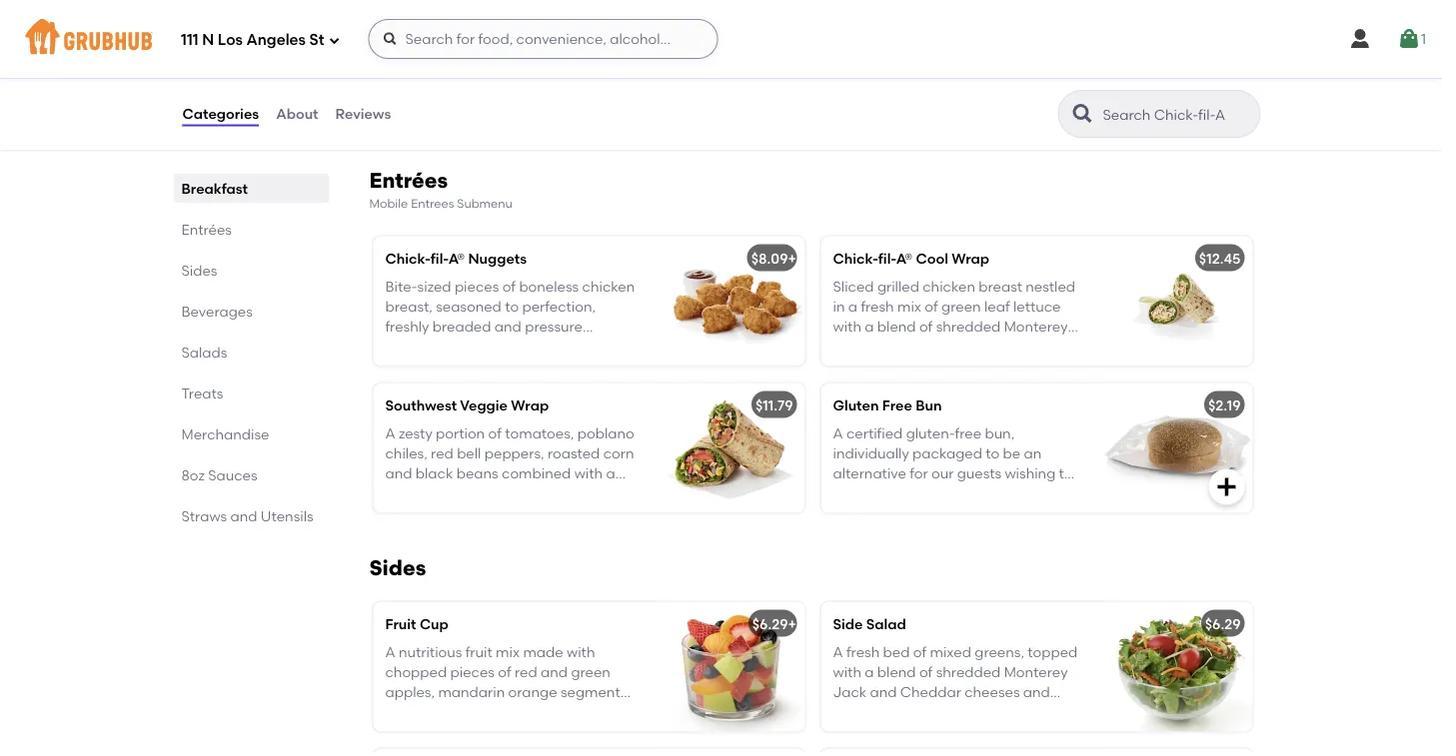 Task type: vqa. For each thing, say whether or not it's contained in the screenshot.
"Sides" to the right
yes



Task type: describe. For each thing, give the bounding box(es) containing it.
8oz
[[181, 467, 205, 484]]

straws and utensils tab
[[181, 506, 321, 527]]

$8.09 +
[[751, 250, 796, 267]]

bun
[[916, 396, 942, 413]]

$2.19
[[1208, 396, 1241, 413]]

reviews button
[[334, 78, 392, 150]]

1 button
[[1397, 21, 1426, 57]]

8oz sauces
[[181, 467, 257, 484]]

fruit cup
[[385, 615, 449, 632]]

breads
[[455, 80, 503, 97]]

+ for $8.09
[[788, 250, 796, 267]]

2 fruit cup image from the top
[[655, 602, 805, 732]]

search icon image
[[1071, 102, 1095, 126]]

$12.45
[[1199, 250, 1241, 267]]

breakfast for breakfast breads
[[385, 80, 452, 97]]

treats tab
[[181, 383, 321, 404]]

svg image inside 1 button
[[1397, 27, 1421, 51]]

gluten free bun image
[[1103, 383, 1253, 513]]

fruit
[[385, 615, 416, 632]]

chick- for chick-fil-a® nuggets
[[385, 250, 431, 267]]

salad
[[866, 615, 906, 632]]

chick-fil-a® cool wrap image
[[1103, 236, 1253, 366]]

mobile
[[369, 196, 408, 210]]

breakfast tab
[[181, 178, 321, 199]]

$2.59 +
[[751, 78, 795, 95]]

about
[[276, 105, 318, 122]]

8oz sauces tab
[[181, 465, 321, 486]]

submenu
[[457, 196, 513, 210]]

111
[[181, 31, 199, 49]]

southwest veggie wrap image
[[655, 383, 805, 513]]

chick-fil-a® nuggets image
[[655, 236, 805, 366]]

entrées tab
[[181, 219, 321, 240]]

$2.59
[[751, 78, 787, 95]]

sides inside tab
[[181, 262, 217, 279]]

1
[[1421, 30, 1426, 47]]

Search for food, convenience, alcohol... search field
[[368, 19, 718, 59]]

chick- for chick-fil-a® cool wrap
[[833, 250, 878, 267]]

a® for nuggets
[[448, 250, 465, 267]]

southwest veggie wrap
[[385, 396, 549, 413]]

sides tab
[[181, 260, 321, 281]]

0 horizontal spatial svg image
[[328, 34, 340, 46]]

entrées mobile entrees submenu
[[369, 168, 513, 210]]

1 horizontal spatial svg image
[[1348, 27, 1372, 51]]

veggie
[[460, 396, 508, 413]]

$6.29 for $6.29 +
[[752, 615, 788, 632]]

111 n los angeles st
[[181, 31, 324, 49]]

greek yogurt parfait image
[[1103, 749, 1253, 754]]

entrées for entrées mobile entrees submenu
[[369, 168, 448, 193]]



Task type: locate. For each thing, give the bounding box(es) containing it.
wrap right veggie
[[511, 396, 549, 413]]

entrées for entrées
[[181, 221, 232, 238]]

0 horizontal spatial $6.29
[[752, 615, 788, 632]]

a® left 'cool'
[[896, 250, 912, 267]]

1 vertical spatial wrap
[[511, 396, 549, 413]]

treats
[[181, 385, 223, 402]]

kale crunch side image
[[655, 749, 805, 754]]

2 fil- from the left
[[878, 250, 896, 267]]

1 horizontal spatial a®
[[896, 250, 912, 267]]

angeles
[[246, 31, 306, 49]]

1 horizontal spatial sides
[[369, 555, 426, 580]]

nuggets
[[468, 250, 527, 267]]

1 vertical spatial entrées
[[181, 221, 232, 238]]

fil- left 'cool'
[[878, 250, 896, 267]]

main navigation navigation
[[0, 0, 1442, 78]]

svg image
[[1348, 27, 1372, 51], [1397, 27, 1421, 51], [1215, 475, 1239, 499]]

entrées down breakfast tab
[[181, 221, 232, 238]]

utensils
[[261, 508, 313, 525]]

fruit cup image up $2.59
[[655, 0, 805, 50]]

1 vertical spatial sides
[[369, 555, 426, 580]]

breakfast breads
[[385, 80, 503, 97]]

southwest
[[385, 396, 457, 413]]

1 horizontal spatial $6.29
[[1205, 615, 1241, 632]]

0 vertical spatial wrap
[[952, 250, 989, 267]]

wrap
[[952, 250, 989, 267], [511, 396, 549, 413]]

0 horizontal spatial entrées
[[181, 221, 232, 238]]

chick- left 'cool'
[[833, 250, 878, 267]]

chick-
[[385, 250, 431, 267], [833, 250, 878, 267]]

chick-fil-a® nuggets
[[385, 250, 527, 267]]

straws and utensils
[[181, 508, 313, 525]]

sides up fruit
[[369, 555, 426, 580]]

los
[[218, 31, 243, 49]]

and
[[230, 508, 257, 525]]

beverages
[[181, 303, 253, 320]]

0 horizontal spatial sides
[[181, 262, 217, 279]]

$6.29 for $6.29
[[1205, 615, 1241, 632]]

gluten free bun
[[833, 396, 942, 413]]

2 chick- from the left
[[833, 250, 878, 267]]

0 vertical spatial entrées
[[369, 168, 448, 193]]

svg image
[[382, 31, 398, 47], [328, 34, 340, 46]]

breakfast left breads
[[385, 80, 452, 97]]

cup
[[420, 615, 449, 632]]

2 vertical spatial +
[[788, 615, 796, 632]]

gluten
[[833, 396, 879, 413]]

1 fruit cup image from the top
[[655, 0, 805, 50]]

fil-
[[431, 250, 448, 267], [878, 250, 896, 267]]

0 horizontal spatial svg image
[[1215, 475, 1239, 499]]

1 $6.29 from the left
[[752, 615, 788, 632]]

0 horizontal spatial a®
[[448, 250, 465, 267]]

merchandise tab
[[181, 424, 321, 445]]

a® left nuggets
[[448, 250, 465, 267]]

1 a® from the left
[[448, 250, 465, 267]]

breakfast inside tab
[[181, 180, 248, 197]]

2 $6.29 from the left
[[1205, 615, 1241, 632]]

$8.09
[[751, 250, 788, 267]]

entrées inside tab
[[181, 221, 232, 238]]

0 horizontal spatial wrap
[[511, 396, 549, 413]]

side salad image
[[1103, 602, 1253, 732]]

1 horizontal spatial fil-
[[878, 250, 896, 267]]

a®
[[448, 250, 465, 267], [896, 250, 912, 267]]

breakfast up the entrées tab
[[181, 180, 248, 197]]

fruit cup image
[[655, 0, 805, 50], [655, 602, 805, 732]]

$6.29 +
[[752, 615, 796, 632]]

entrees
[[411, 196, 454, 210]]

categories
[[182, 105, 259, 122]]

$11.79
[[755, 396, 793, 413]]

1 vertical spatial fruit cup image
[[655, 602, 805, 732]]

beverages tab
[[181, 301, 321, 322]]

reviews
[[335, 105, 391, 122]]

0 horizontal spatial breakfast
[[181, 180, 248, 197]]

chick-fil-a® cool wrap
[[833, 250, 989, 267]]

fil- down entrees
[[431, 250, 448, 267]]

0 vertical spatial fruit cup image
[[655, 0, 805, 50]]

entrées inside entrées mobile entrees submenu
[[369, 168, 448, 193]]

st
[[309, 31, 324, 49]]

Search Chick-fil-A search field
[[1101, 105, 1254, 124]]

n
[[202, 31, 214, 49]]

chick- down mobile
[[385, 250, 431, 267]]

1 horizontal spatial entrées
[[369, 168, 448, 193]]

0 horizontal spatial chick-
[[385, 250, 431, 267]]

0 horizontal spatial fil-
[[431, 250, 448, 267]]

entrées
[[369, 168, 448, 193], [181, 221, 232, 238]]

side
[[833, 615, 863, 632]]

categories button
[[181, 78, 260, 150]]

1 horizontal spatial wrap
[[952, 250, 989, 267]]

breakfast for breakfast
[[181, 180, 248, 197]]

$6.29
[[752, 615, 788, 632], [1205, 615, 1241, 632]]

fil- for cool
[[878, 250, 896, 267]]

svg image up breakfast breads
[[382, 31, 398, 47]]

entrées up mobile
[[369, 168, 448, 193]]

1 horizontal spatial breakfast
[[385, 80, 452, 97]]

1 horizontal spatial chick-
[[833, 250, 878, 267]]

1 vertical spatial breakfast
[[181, 180, 248, 197]]

side salad
[[833, 615, 906, 632]]

0 vertical spatial breakfast
[[385, 80, 452, 97]]

a® for cool
[[896, 250, 912, 267]]

fruit cup image up kale crunch side image
[[655, 602, 805, 732]]

wrap right 'cool'
[[952, 250, 989, 267]]

about button
[[275, 78, 319, 150]]

sauces
[[208, 467, 257, 484]]

sides up "beverages"
[[181, 262, 217, 279]]

1 chick- from the left
[[385, 250, 431, 267]]

1 horizontal spatial svg image
[[382, 31, 398, 47]]

1 fil- from the left
[[431, 250, 448, 267]]

+ for $6.29
[[788, 615, 796, 632]]

straws
[[181, 508, 227, 525]]

fil- for nuggets
[[431, 250, 448, 267]]

2 a® from the left
[[896, 250, 912, 267]]

free
[[882, 396, 912, 413]]

merchandise
[[181, 426, 269, 443]]

2 horizontal spatial svg image
[[1397, 27, 1421, 51]]

+
[[787, 78, 795, 95], [788, 250, 796, 267], [788, 615, 796, 632]]

0 vertical spatial sides
[[181, 262, 217, 279]]

svg image right st
[[328, 34, 340, 46]]

0 vertical spatial +
[[787, 78, 795, 95]]

salads
[[181, 344, 227, 361]]

cool
[[916, 250, 948, 267]]

salads tab
[[181, 342, 321, 363]]

sides
[[181, 262, 217, 279], [369, 555, 426, 580]]

1 vertical spatial +
[[788, 250, 796, 267]]

breakfast
[[385, 80, 452, 97], [181, 180, 248, 197]]



